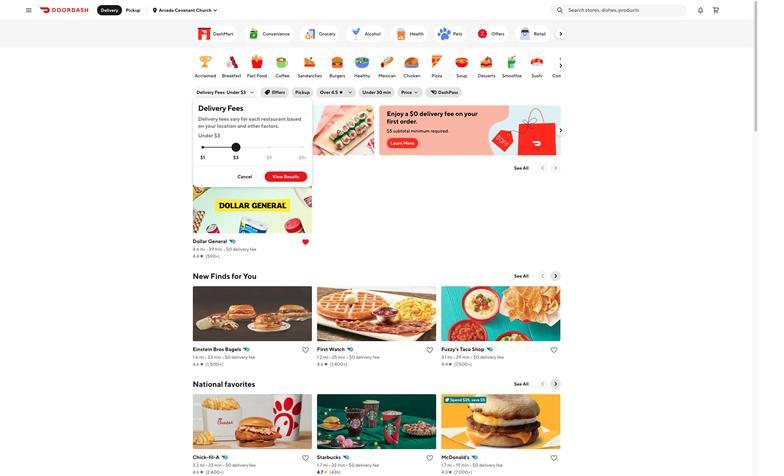 Task type: vqa. For each thing, say whether or not it's contained in the screenshot.
on to the middle
yes



Task type: describe. For each thing, give the bounding box(es) containing it.
vary
[[230, 116, 240, 122]]

delivery for chick-fil-a
[[232, 463, 249, 468]]

for inside save up to $10 on orders $15+ with code 40deal, valid for 45 days upon signup
[[231, 127, 237, 132]]

delivery for delivery fees: under $3
[[197, 90, 214, 95]]

learn more button
[[387, 138, 419, 148]]

dashpass button
[[426, 87, 462, 97]]

$1
[[200, 155, 205, 160]]

3.2 mi • 23 min • $​0 delivery fee
[[193, 463, 256, 468]]

upon
[[254, 127, 265, 132]]

click to add this store to your saved list image for watch
[[426, 346, 434, 354]]

previous button of carousel image
[[540, 381, 546, 387]]

• down chick-fil-a
[[206, 463, 208, 468]]

30
[[377, 90, 382, 95]]

results
[[284, 174, 300, 179]]

new
[[193, 272, 209, 281]]

previous button of carousel image for saved stores
[[540, 165, 546, 171]]

• left "39"
[[206, 247, 208, 252]]

4.7
[[317, 470, 323, 475]]

on inside delivery fees vary for each restaurant based on your location and other factors.
[[198, 123, 204, 129]]

under for under $3
[[198, 133, 213, 139]]

saved
[[193, 164, 214, 173]]

acclaimed
[[195, 73, 216, 78]]

1.7 mi • 19 min • $​0 delivery fee
[[442, 463, 503, 468]]

your inside enjoy a $0 delivery fee on your first order.
[[465, 110, 478, 117]]

shop
[[472, 346, 485, 352]]

4.4 for dollar general
[[193, 254, 199, 259]]

over 4.5
[[320, 90, 338, 95]]

minimum
[[411, 128, 430, 134]]

pizza
[[432, 73, 443, 78]]

see for saved stores
[[515, 166, 522, 171]]

click to add this store to your saved list image for shop
[[551, 346, 558, 354]]

fees
[[227, 104, 243, 112]]

your inside delivery fees vary for each restaurant based on your location and other factors.
[[205, 123, 216, 129]]

delivery for einstein bros bagels
[[232, 355, 248, 360]]

4.6 mi • 39 min • $​0 delivery fee
[[193, 247, 257, 252]]

mi for first
[[323, 355, 328, 360]]

general
[[208, 238, 227, 244]]

• down the general at the left bottom of page
[[223, 247, 225, 252]]

delivery button
[[97, 5, 122, 15]]

Store search: begin typing to search for stores available on DoorDash text field
[[569, 7, 683, 14]]

desserts
[[478, 73, 496, 78]]

2 vertical spatial for
[[232, 272, 242, 281]]

next button of carousel image for national favorites
[[553, 381, 559, 387]]

healthy
[[354, 73, 370, 78]]

health
[[410, 31, 424, 36]]

• left 19
[[453, 463, 455, 468]]

23 for national
[[208, 463, 214, 468]]

• right 22
[[346, 463, 348, 468]]

1 horizontal spatial under
[[227, 90, 240, 95]]

off
[[228, 110, 237, 117]]

fee for chick-fil-a
[[249, 463, 256, 468]]

arvada covenant church button
[[153, 8, 218, 13]]

1 vertical spatial $3
[[214, 133, 220, 139]]

see all for saved stores
[[515, 166, 529, 171]]

learn
[[391, 141, 403, 146]]

mi left 19
[[448, 463, 453, 468]]

1 horizontal spatial orders
[[271, 110, 290, 117]]

over 4.5 button
[[316, 87, 356, 97]]

• left 25
[[329, 355, 331, 360]]

signup
[[266, 127, 279, 132]]

2 horizontal spatial click to add this store to your saved list image
[[551, 454, 558, 462]]

delivery for dollar general
[[233, 247, 249, 252]]

required.
[[431, 128, 449, 134]]

23 for new
[[208, 355, 213, 360]]

0 vertical spatial pickup
[[126, 8, 140, 13]]

new finds for you link
[[193, 271, 257, 281]]

all for saved stores
[[523, 166, 529, 171]]

open menu image
[[25, 6, 33, 14]]

• left 29
[[454, 355, 456, 360]]

first watch
[[317, 346, 345, 352]]

(7,500+)
[[455, 362, 472, 367]]

min inside button
[[383, 90, 391, 95]]

mexican
[[379, 73, 396, 78]]

2
[[266, 110, 269, 117]]

3.1 mi • 29 min • $​0 delivery fee
[[442, 355, 504, 360]]

alcohol image
[[348, 26, 364, 42]]

offers inside 'button'
[[272, 90, 285, 95]]

save
[[200, 121, 210, 126]]

on inside enjoy a $0 delivery fee on your first order.
[[456, 110, 463, 117]]

fuzzy's taco shop
[[442, 346, 485, 352]]

arvada
[[159, 8, 174, 13]]

see all for national favorites
[[515, 382, 529, 387]]

4.6 for first watch
[[317, 362, 324, 367]]

pets link
[[434, 26, 466, 42]]

1.2
[[317, 355, 323, 360]]

(1,500+)
[[206, 362, 223, 367]]

delivery fees vary for each restaurant based on your location and other factors.
[[198, 116, 301, 129]]

acclaimed link
[[193, 51, 218, 80]]

first inside enjoy a $0 delivery fee on your first order.
[[387, 118, 399, 125]]

$1 stars and over image
[[201, 146, 204, 149]]

fee for dollar general
[[250, 247, 257, 252]]

dashpass
[[438, 90, 458, 95]]

$5 for $5 subtotal minimum required.
[[387, 128, 393, 134]]

food for fast food
[[257, 73, 267, 78]]

see all link for saved stores
[[511, 163, 533, 173]]

0 vertical spatial $3
[[241, 90, 246, 95]]

grocery
[[319, 31, 336, 36]]

valid
[[221, 127, 230, 132]]

catering image
[[559, 26, 574, 42]]

1.2 mi • 25 min • $​0 delivery fee
[[317, 355, 380, 360]]

1.7 mi • 22 min • $​0 delivery fee
[[317, 463, 379, 468]]

$5+
[[299, 155, 307, 160]]

2 vertical spatial $5
[[481, 397, 485, 402]]

cancel
[[238, 174, 252, 179]]

learn more
[[391, 141, 415, 146]]

on inside save up to $10 on orders $15+ with code 40deal, valid for 45 days upon signup
[[231, 121, 236, 126]]

see all link for national favorites
[[511, 379, 533, 389]]

delivery for mcdonald's
[[480, 463, 496, 468]]

dashmart
[[213, 31, 233, 36]]

fee inside enjoy a $0 delivery fee on your first order.
[[445, 110, 454, 117]]

0 items, open order cart image
[[713, 6, 720, 14]]

22
[[332, 463, 337, 468]]

min for einstein bros bagels
[[214, 355, 221, 360]]

subtotal
[[393, 128, 410, 134]]

fee for fuzzy's taco shop
[[498, 355, 504, 360]]

grocery image
[[303, 26, 318, 42]]

national favorites link
[[193, 379, 255, 389]]

saved stores link
[[193, 163, 238, 173]]

location
[[217, 123, 236, 129]]

to
[[217, 121, 222, 126]]

comfort
[[553, 73, 570, 78]]

mi for chick-
[[200, 463, 205, 468]]

4.6 down the dollar at the bottom
[[193, 247, 199, 252]]

enjoy a $0 delivery fee on your first order.
[[387, 110, 478, 125]]

fee for first watch
[[373, 355, 380, 360]]

delivery for starbucks
[[356, 463, 372, 468]]

40deal,
[[200, 127, 220, 132]]

orders inside save up to $10 on orders $15+ with code 40deal, valid for 45 days upon signup
[[237, 121, 250, 126]]

$5+ stars and over image
[[301, 146, 304, 149]]

fee for mcdonald's
[[497, 463, 503, 468]]

coffee
[[276, 73, 290, 78]]

and
[[237, 123, 246, 129]]

chicken
[[404, 73, 421, 78]]

offers button
[[260, 87, 289, 97]]

3.2
[[193, 463, 199, 468]]

price button
[[398, 87, 423, 97]]

under 30 min button
[[359, 87, 395, 97]]

view results
[[273, 174, 300, 179]]

watch
[[329, 346, 345, 352]]

breakfast
[[222, 73, 241, 78]]

delivery for first watch
[[356, 355, 372, 360]]

delivery for fuzzy's taco shop
[[481, 355, 497, 360]]

under 30 min
[[363, 90, 391, 95]]

4.6 for einstein bros bagels
[[193, 362, 199, 367]]



Task type: locate. For each thing, give the bounding box(es) containing it.
$5 left subtotal
[[387, 128, 393, 134]]

min right 29
[[463, 355, 470, 360]]

2 horizontal spatial $3
[[241, 90, 246, 95]]

health image
[[394, 26, 409, 42]]

convenience link
[[244, 26, 294, 42]]

1 vertical spatial pickup button
[[292, 87, 314, 97]]

1 vertical spatial $5
[[267, 155, 272, 160]]

0 horizontal spatial click to add this store to your saved list image
[[302, 454, 310, 462]]

2 vertical spatial see
[[515, 382, 522, 387]]

1 horizontal spatial 4.4
[[442, 362, 448, 367]]

0 horizontal spatial first
[[253, 110, 264, 117]]

see all link for new finds for you
[[511, 271, 533, 281]]

with
[[261, 121, 270, 126]]

1 vertical spatial see all link
[[511, 271, 533, 281]]

2 see all link from the top
[[511, 271, 533, 281]]

min for first watch
[[338, 355, 346, 360]]

fees:
[[215, 90, 226, 95]]

0 vertical spatial see all link
[[511, 163, 533, 173]]

1 horizontal spatial food
[[571, 73, 581, 78]]

favorites
[[225, 380, 255, 389]]

19
[[456, 463, 461, 468]]

(2,400+)
[[206, 470, 224, 475]]

(426)
[[330, 470, 341, 475]]

mi down starbucks
[[323, 463, 328, 468]]

mi down the dollar at the bottom
[[200, 247, 205, 252]]

delivery inside enjoy a $0 delivery fee on your first order.
[[420, 110, 443, 117]]

1 horizontal spatial 1.7
[[442, 463, 447, 468]]

1.7 for starbucks
[[317, 463, 322, 468]]

mi for fuzzy's
[[448, 355, 453, 360]]

first left 2
[[253, 110, 264, 117]]

1 horizontal spatial pickup button
[[292, 87, 314, 97]]

1 food from the left
[[257, 73, 267, 78]]

food for comfort food
[[571, 73, 581, 78]]

1 horizontal spatial on
[[231, 121, 236, 126]]

all for new finds for you
[[523, 274, 529, 279]]

under inside button
[[363, 90, 376, 95]]

0 horizontal spatial on
[[198, 123, 204, 129]]

on up under $3
[[198, 123, 204, 129]]

1 vertical spatial offers
[[272, 90, 285, 95]]

under $3
[[198, 133, 220, 139]]

mi for einstein
[[199, 355, 204, 360]]

min for fuzzy's taco shop
[[463, 355, 470, 360]]

alcohol link
[[346, 26, 385, 42]]

0 horizontal spatial $5
[[267, 155, 272, 160]]

$​0 for general
[[226, 247, 232, 252]]

1 see all link from the top
[[511, 163, 533, 173]]

• down bros
[[222, 355, 224, 360]]

0 vertical spatial next button of carousel image
[[553, 273, 559, 279]]

1 horizontal spatial your
[[238, 110, 251, 117]]

0 vertical spatial previous button of carousel image
[[540, 165, 546, 171]]

1.7 up 4.7
[[317, 463, 322, 468]]

3 see from the top
[[515, 382, 522, 387]]

previous button of carousel image
[[540, 165, 546, 171], [540, 273, 546, 279]]

(590+)
[[206, 254, 220, 259]]

retail image
[[518, 26, 533, 42]]

min right 25
[[338, 355, 346, 360]]

4.6
[[193, 247, 199, 252], [193, 362, 199, 367], [317, 362, 324, 367], [193, 470, 199, 475]]

burgers
[[330, 73, 345, 78]]

click to add this store to your saved list image for bros
[[302, 346, 310, 354]]

0 horizontal spatial $3
[[214, 133, 220, 139]]

2 vertical spatial see all link
[[511, 379, 533, 389]]

0 horizontal spatial offers
[[272, 90, 285, 95]]

3.1
[[442, 355, 447, 360]]

delivery
[[101, 8, 118, 13], [197, 90, 214, 95], [198, 104, 226, 112], [198, 116, 218, 122]]

finds
[[211, 272, 230, 281]]

3 all from the top
[[523, 382, 529, 387]]

1 vertical spatial for
[[231, 127, 237, 132]]

1 vertical spatial pickup
[[295, 90, 310, 95]]

orders
[[271, 110, 290, 117], [237, 121, 250, 126]]

0 horizontal spatial 1.7
[[317, 463, 322, 468]]

29
[[456, 355, 462, 360]]

min right the 30
[[383, 90, 391, 95]]

0 vertical spatial offers
[[492, 31, 505, 36]]

23 down fil-
[[208, 463, 214, 468]]

cancel button
[[230, 172, 260, 182]]

0 horizontal spatial under
[[198, 133, 213, 139]]

sushi
[[532, 73, 543, 78]]

• up (7,000+)
[[470, 463, 472, 468]]

min up (1,500+)
[[214, 355, 221, 360]]

2 next button of carousel image from the top
[[553, 381, 559, 387]]

0 horizontal spatial pickup
[[126, 8, 140, 13]]

sandwiches
[[298, 73, 322, 78]]

fast
[[247, 73, 256, 78]]

smoothie
[[502, 73, 522, 78]]

3 see all link from the top
[[511, 379, 533, 389]]

orders up 45
[[237, 121, 250, 126]]

arvada covenant church
[[159, 8, 212, 13]]

1.6 mi • 23 min • $​0 delivery fee
[[193, 355, 255, 360]]

• down taco
[[471, 355, 473, 360]]

under
[[227, 90, 240, 95], [363, 90, 376, 95], [198, 133, 213, 139]]

3 see all from the top
[[515, 382, 529, 387]]

1 vertical spatial previous button of carousel image
[[540, 273, 546, 279]]

fee for einstein bros bagels
[[249, 355, 255, 360]]

45
[[238, 127, 243, 132]]

0 vertical spatial $5
[[387, 128, 393, 134]]

1 see from the top
[[515, 166, 522, 171]]

fee
[[445, 110, 454, 117], [250, 247, 257, 252], [249, 355, 255, 360], [373, 355, 380, 360], [498, 355, 504, 360], [249, 463, 256, 468], [373, 463, 379, 468], [497, 463, 503, 468]]

saved stores
[[193, 164, 238, 173]]

mi right 1.2
[[323, 355, 328, 360]]

under for under 30 min
[[363, 90, 376, 95]]

1 vertical spatial orders
[[237, 121, 250, 126]]

2 horizontal spatial $5
[[481, 397, 485, 402]]

mi right 1.6
[[199, 355, 204, 360]]

2 all from the top
[[523, 274, 529, 279]]

chick-
[[193, 454, 209, 460]]

1 vertical spatial first
[[387, 118, 399, 125]]

click to add this store to your saved list image
[[302, 346, 310, 354], [426, 346, 434, 354], [551, 454, 558, 462]]

4.4 down "3.1"
[[442, 362, 448, 367]]

see for national favorites
[[515, 382, 522, 387]]

church
[[196, 8, 212, 13]]

4.6 down 1.6
[[193, 362, 199, 367]]

delivery for delivery fees vary for each restaurant based on your location and other factors.
[[198, 116, 218, 122]]

2 see all from the top
[[515, 274, 529, 279]]

under right fees:
[[227, 90, 240, 95]]

4.4 for fuzzy's taco shop
[[442, 362, 448, 367]]

delivery for delivery fees
[[198, 104, 226, 112]]

1 see all from the top
[[515, 166, 529, 171]]

1 horizontal spatial first
[[387, 118, 399, 125]]

$5 down $5 stars and over icon
[[267, 155, 272, 160]]

soup
[[457, 73, 467, 78]]

enjoy
[[387, 110, 404, 117]]

under down 40deal,
[[198, 133, 213, 139]]

1.7 for mcdonald's
[[442, 463, 447, 468]]

all
[[523, 166, 529, 171], [523, 274, 529, 279], [523, 382, 529, 387]]

click to add this store to your saved list image
[[551, 346, 558, 354], [302, 454, 310, 462], [426, 454, 434, 462]]

1.6
[[193, 355, 198, 360]]

delivery inside delivery fees vary for each restaurant based on your location and other factors.
[[198, 116, 218, 122]]

4.3
[[442, 470, 448, 475]]

dashmart image
[[197, 26, 212, 42]]

first down 'enjoy'
[[387, 118, 399, 125]]

save
[[472, 397, 480, 402]]

for left you
[[232, 272, 242, 281]]

pickup button
[[122, 5, 144, 15], [292, 87, 314, 97]]

1 vertical spatial all
[[523, 274, 529, 279]]

• up (1,400+)
[[347, 355, 349, 360]]

retail link
[[515, 26, 550, 42]]

orders up code
[[271, 110, 290, 117]]

0 horizontal spatial click to add this store to your saved list image
[[302, 346, 310, 354]]

0 vertical spatial orders
[[271, 110, 290, 117]]

1 horizontal spatial click to add this store to your saved list image
[[426, 346, 434, 354]]

order.
[[400, 118, 418, 125]]

4.6 down 1.2
[[317, 362, 324, 367]]

0 horizontal spatial food
[[257, 73, 267, 78]]

next button of carousel image
[[558, 31, 564, 37], [558, 62, 564, 69], [558, 127, 564, 134], [553, 165, 559, 171]]

see for new finds for you
[[515, 274, 522, 279]]

4.6 down the 3.2
[[193, 470, 199, 475]]

0 vertical spatial for
[[241, 116, 248, 122]]

4.4
[[193, 254, 199, 259], [442, 362, 448, 367]]

next button of carousel image
[[553, 273, 559, 279], [553, 381, 559, 387]]

0 vertical spatial pickup button
[[122, 5, 144, 15]]

$​0 for bros
[[225, 355, 231, 360]]

other
[[247, 123, 260, 129]]

2 vertical spatial $3
[[233, 155, 239, 160]]

1 horizontal spatial pickup
[[295, 90, 310, 95]]

mi for dollar
[[200, 247, 205, 252]]

$5 for $5
[[267, 155, 272, 160]]

see all for new finds for you
[[515, 274, 529, 279]]

0 vertical spatial see all
[[515, 166, 529, 171]]

(1,400+)
[[330, 362, 347, 367]]

get 40% off your first 2 orders
[[200, 110, 290, 117]]

first
[[317, 346, 328, 352]]

new finds for you
[[193, 272, 257, 281]]

0 horizontal spatial 4.4
[[193, 254, 199, 259]]

1 vertical spatial see all
[[515, 274, 529, 279]]

$15+
[[251, 121, 260, 126]]

2 vertical spatial all
[[523, 382, 529, 387]]

all for national favorites
[[523, 382, 529, 387]]

bros
[[213, 346, 224, 352]]

• down einstein
[[205, 355, 207, 360]]

chick-fil-a
[[193, 454, 220, 460]]

on down dashpass
[[456, 110, 463, 117]]

4.5
[[331, 90, 338, 95]]

0 vertical spatial first
[[253, 110, 264, 117]]

1.7 up 4.3
[[442, 463, 447, 468]]

pickup down sandwiches
[[295, 90, 310, 95]]

pets image
[[437, 26, 452, 42]]

4.4 down the dollar at the bottom
[[193, 254, 199, 259]]

min for starbucks
[[338, 463, 345, 468]]

food
[[257, 73, 267, 78], [571, 73, 581, 78]]

40%
[[213, 110, 227, 117]]

mi right "3.1"
[[448, 355, 453, 360]]

1 vertical spatial 4.4
[[442, 362, 448, 367]]

$​0
[[226, 247, 232, 252], [225, 355, 231, 360], [349, 355, 355, 360], [474, 355, 480, 360], [226, 463, 231, 468], [349, 463, 355, 468], [473, 463, 479, 468]]

4.6 for chick-fil-a
[[193, 470, 199, 475]]

$​0 for taco
[[474, 355, 480, 360]]

min right 19
[[462, 463, 469, 468]]

1 horizontal spatial $3
[[233, 155, 239, 160]]

$3 up the "stores" on the left top
[[233, 155, 239, 160]]

25
[[332, 355, 337, 360]]

food right comfort
[[571, 73, 581, 78]]

min up the (2,400+) at left
[[214, 463, 222, 468]]

under left the 30
[[363, 90, 376, 95]]

min for mcdonald's
[[462, 463, 469, 468]]

national
[[193, 380, 223, 389]]

2 previous button of carousel image from the top
[[540, 273, 546, 279]]

min right "39"
[[215, 247, 223, 252]]

2 horizontal spatial click to add this store to your saved list image
[[551, 346, 558, 354]]

delivery inside button
[[101, 8, 118, 13]]

2 see from the top
[[515, 274, 522, 279]]

notification bell image
[[697, 6, 705, 14]]

0 vertical spatial all
[[523, 166, 529, 171]]

fee for starbucks
[[373, 463, 379, 468]]

• left 22
[[329, 463, 331, 468]]

0 vertical spatial 23
[[208, 355, 213, 360]]

$​0 for watch
[[349, 355, 355, 360]]

0 vertical spatial see
[[515, 166, 522, 171]]

2 horizontal spatial on
[[456, 110, 463, 117]]

your
[[238, 110, 251, 117], [465, 110, 478, 117], [205, 123, 216, 129]]

$3 up fees on the left top of the page
[[241, 90, 246, 95]]

bagels
[[225, 346, 241, 352]]

for up and
[[241, 116, 248, 122]]

view results button
[[265, 172, 307, 182]]

min for chick-fil-a
[[214, 463, 222, 468]]

mi right the 3.2
[[200, 463, 205, 468]]

delivery for delivery
[[101, 8, 118, 13]]

1 horizontal spatial offers
[[492, 31, 505, 36]]

covenant
[[175, 8, 195, 13]]

see all
[[515, 166, 529, 171], [515, 274, 529, 279], [515, 382, 529, 387]]

you
[[243, 272, 257, 281]]

1 horizontal spatial click to add this store to your saved list image
[[426, 454, 434, 462]]

1.7
[[317, 463, 322, 468], [442, 463, 447, 468]]

$0
[[410, 110, 418, 117]]

dashmart link
[[194, 26, 237, 42]]

next button of carousel image for new finds for you
[[553, 273, 559, 279]]

click to remove this store from your saved list image
[[302, 238, 310, 246]]

min right 22
[[338, 463, 345, 468]]

2 food from the left
[[571, 73, 581, 78]]

1 vertical spatial 23
[[208, 463, 214, 468]]

pickup right delivery button
[[126, 8, 140, 13]]

a
[[405, 110, 409, 117]]

1 vertical spatial next button of carousel image
[[553, 381, 559, 387]]

1 previous button of carousel image from the top
[[540, 165, 546, 171]]

delivery fees
[[198, 104, 243, 112]]

2 1.7 from the left
[[442, 463, 447, 468]]

$5 right save
[[481, 397, 485, 402]]

$10
[[222, 121, 230, 126]]

1 all from the top
[[523, 166, 529, 171]]

23 up (1,500+)
[[208, 355, 213, 360]]

on right $10
[[231, 121, 236, 126]]

min for dollar general
[[215, 247, 223, 252]]

previous button of carousel image for new finds for you
[[540, 273, 546, 279]]

• up the (2,400+) at left
[[223, 463, 225, 468]]

fast food
[[247, 73, 267, 78]]

$5 stars and over image
[[268, 146, 271, 149]]

1 next button of carousel image from the top
[[553, 273, 559, 279]]

0 horizontal spatial orders
[[237, 121, 250, 126]]

2 vertical spatial see all
[[515, 382, 529, 387]]

click to add this store to your saved list image for a
[[302, 454, 310, 462]]

$25,
[[463, 397, 471, 402]]

offers image
[[475, 26, 491, 42]]

0 horizontal spatial pickup button
[[122, 5, 144, 15]]

$3 down 40deal,
[[214, 133, 220, 139]]

for left 45
[[231, 127, 237, 132]]

food right fast
[[257, 73, 267, 78]]

for inside delivery fees vary for each restaurant based on your location and other factors.
[[241, 116, 248, 122]]

2 horizontal spatial your
[[465, 110, 478, 117]]

1 horizontal spatial $5
[[387, 128, 393, 134]]

$5 subtotal minimum required.
[[387, 128, 449, 134]]

code
[[271, 121, 281, 126]]

offers down 'coffee'
[[272, 90, 285, 95]]

1 vertical spatial see
[[515, 274, 522, 279]]

offers right offers image
[[492, 31, 505, 36]]

2 horizontal spatial under
[[363, 90, 376, 95]]

0 vertical spatial 4.4
[[193, 254, 199, 259]]

1 1.7 from the left
[[317, 463, 322, 468]]

0 horizontal spatial your
[[205, 123, 216, 129]]

$​0 for fil-
[[226, 463, 231, 468]]

(7,000+)
[[454, 470, 472, 475]]

einstein bros bagels
[[193, 346, 241, 352]]

23
[[208, 355, 213, 360], [208, 463, 214, 468]]

convenience image
[[246, 26, 262, 42]]



